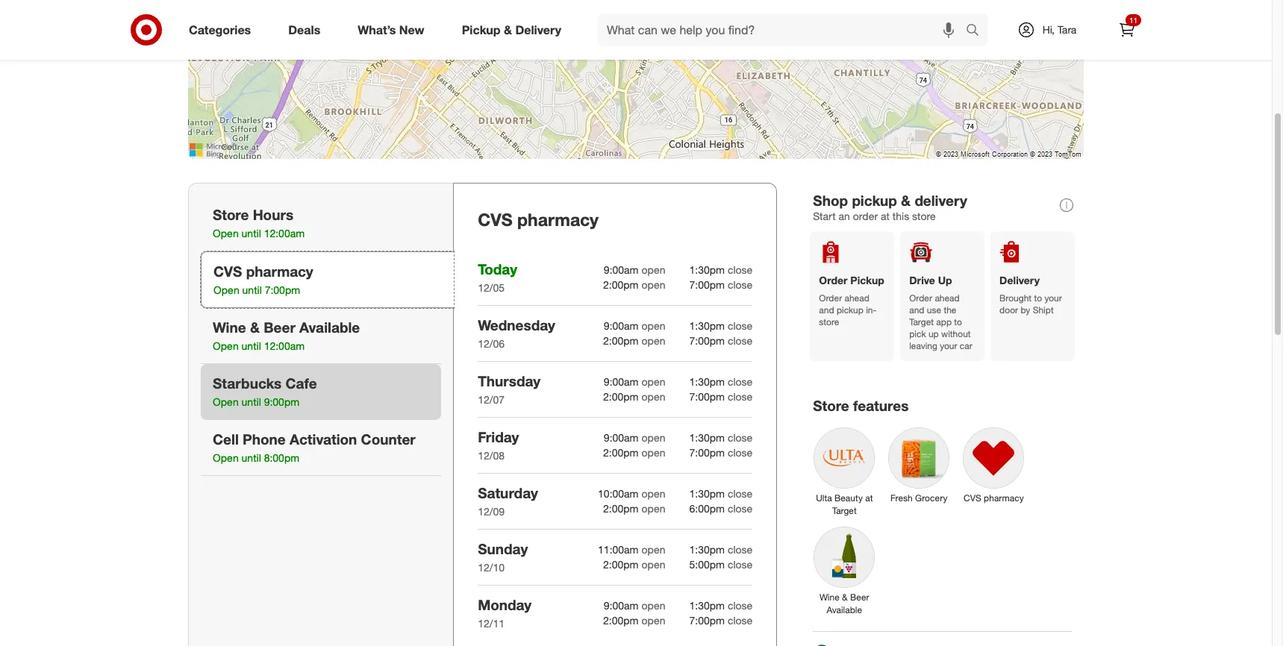 Task type: vqa. For each thing, say whether or not it's contained in the screenshot.
From the manufacturer
no



Task type: describe. For each thing, give the bounding box(es) containing it.
in-
[[866, 305, 877, 316]]

at inside shop pickup & delivery start an order at this store
[[881, 210, 890, 222]]

friday
[[478, 428, 519, 446]]

leaving
[[910, 341, 938, 352]]

9:00pm
[[264, 396, 299, 408]]

2:00pm for friday
[[603, 446, 639, 459]]

delivery brought to your door by shipt
[[1000, 274, 1062, 316]]

12 open from the top
[[642, 558, 666, 571]]

wine & beer available
[[820, 592, 869, 616]]

order for drive up
[[910, 293, 933, 304]]

12:00am inside store hours open until 12:00am
[[264, 227, 305, 240]]

1 horizontal spatial pharmacy
[[517, 209, 599, 230]]

cvs pharmacy link
[[957, 421, 1031, 508]]

fresh grocery
[[891, 493, 948, 504]]

door
[[1000, 305, 1018, 316]]

wine & beer available open until 12:00am
[[213, 319, 360, 352]]

store inside order pickup order ahead and pickup in- store
[[819, 317, 839, 328]]

open for cvs pharmacy
[[214, 284, 239, 297]]

2:00pm open for wednesday
[[603, 334, 666, 347]]

1 close from the top
[[728, 263, 753, 276]]

monday
[[478, 596, 532, 614]]

pickup inside order pickup order ahead and pickup in- store
[[837, 305, 864, 316]]

features
[[853, 397, 909, 414]]

12:00am inside wine & beer available open until 12:00am
[[264, 340, 305, 352]]

10 open from the top
[[642, 502, 666, 515]]

10:00am open
[[598, 487, 666, 500]]

hi,
[[1043, 23, 1055, 36]]

5 close from the top
[[728, 375, 753, 388]]

9:00am open for thursday
[[604, 375, 666, 388]]

4 close from the top
[[728, 334, 753, 347]]

store for store hours open until 12:00am
[[213, 206, 249, 223]]

until inside cell phone activation counter open until 8:00pm
[[242, 452, 261, 464]]

2:00pm open for saturday
[[603, 502, 666, 515]]

shipt
[[1033, 305, 1054, 316]]

pickup & delivery link
[[449, 13, 580, 46]]

2 open from the top
[[642, 278, 666, 291]]

wednesday
[[478, 316, 555, 334]]

what's new link
[[345, 13, 443, 46]]

2:00pm for saturday
[[603, 502, 639, 515]]

open inside cell phone activation counter open until 8:00pm
[[213, 452, 239, 464]]

ulta beauty at target
[[816, 493, 873, 517]]

0 horizontal spatial cvs pharmacy
[[478, 209, 599, 230]]

grocery
[[915, 493, 948, 504]]

cvs inside the cvs pharmacy open until 7:00pm
[[214, 263, 242, 280]]

wednesday 12/06
[[478, 316, 555, 350]]

12/07
[[478, 393, 505, 406]]

7 open from the top
[[642, 431, 666, 444]]

7:00pm for wednesday
[[690, 334, 725, 347]]

store hours open until 12:00am
[[213, 206, 305, 240]]

starbucks cafe open until 9:00pm
[[213, 375, 317, 408]]

your inside delivery brought to your door by shipt
[[1045, 293, 1062, 304]]

hi, tara
[[1043, 23, 1077, 36]]

shop pickup & delivery start an order at this store
[[813, 192, 968, 222]]

search button
[[959, 13, 995, 49]]

app
[[936, 317, 952, 328]]

saturday
[[478, 484, 538, 502]]

14 open from the top
[[642, 614, 666, 627]]

2:00pm for today
[[603, 278, 639, 291]]

delivery
[[915, 192, 968, 209]]

friday 12/08
[[478, 428, 519, 462]]

store capabilities with hours, vertical tabs tab list
[[188, 183, 454, 647]]

9:00am for today
[[604, 263, 639, 276]]

until for starbucks
[[242, 396, 261, 408]]

0 vertical spatial pickup
[[462, 22, 501, 37]]

what's
[[358, 22, 396, 37]]

11
[[1129, 16, 1138, 25]]

cvs pharmacy open until 7:00pm
[[214, 263, 313, 297]]

store for store features
[[813, 397, 849, 414]]

1:30pm close for monday
[[690, 599, 753, 612]]

7:00pm inside the cvs pharmacy open until 7:00pm
[[265, 284, 300, 297]]

activation
[[290, 431, 357, 448]]

11:00am open
[[598, 543, 666, 556]]

categories link
[[176, 13, 270, 46]]

up
[[938, 274, 952, 287]]

drive up order ahead and use the target app to pick up without leaving your car
[[910, 274, 973, 352]]

6:00pm
[[690, 502, 725, 515]]

8 open from the top
[[642, 446, 666, 459]]

start
[[813, 210, 836, 222]]

2:00pm for monday
[[603, 614, 639, 627]]

7:00pm close for wednesday
[[690, 334, 753, 347]]

your inside drive up order ahead and use the target app to pick up without leaving your car
[[940, 341, 958, 352]]

8:00pm
[[264, 452, 299, 464]]

3 open from the top
[[642, 319, 666, 332]]

12/09
[[478, 505, 505, 518]]

pick
[[910, 329, 926, 340]]

1:30pm for saturday
[[690, 487, 725, 500]]

open for starbucks cafe
[[213, 396, 239, 408]]

6:00pm close
[[690, 502, 753, 515]]

12/10
[[478, 561, 505, 574]]

today
[[478, 260, 517, 278]]

7:00pm for friday
[[690, 446, 725, 459]]

1:30pm for friday
[[690, 431, 725, 444]]

an
[[839, 210, 850, 222]]

to inside delivery brought to your door by shipt
[[1034, 293, 1042, 304]]

9 close from the top
[[728, 487, 753, 500]]

ulta
[[816, 493, 832, 504]]

delivery inside pickup & delivery link
[[515, 22, 561, 37]]

order for order pickup
[[819, 293, 842, 304]]

2:00pm open for today
[[603, 278, 666, 291]]

2:00pm for thursday
[[603, 390, 639, 403]]

order pickup order ahead and pickup in- store
[[819, 274, 885, 328]]

pharmacy inside the cvs pharmacy open until 7:00pm
[[246, 263, 313, 280]]

9:00am for friday
[[604, 431, 639, 444]]

deals
[[288, 22, 320, 37]]

9:00am for wednesday
[[604, 319, 639, 332]]

pickup & delivery
[[462, 22, 561, 37]]

phone
[[243, 431, 286, 448]]

& for pickup & delivery
[[504, 22, 512, 37]]

11 open from the top
[[642, 543, 666, 556]]

7:00pm close for thursday
[[690, 390, 753, 403]]

deals link
[[276, 13, 339, 46]]

1:30pm close for friday
[[690, 431, 753, 444]]

categories
[[189, 22, 251, 37]]

1:30pm close for thursday
[[690, 375, 753, 388]]

up
[[929, 329, 939, 340]]

9:00am open for friday
[[604, 431, 666, 444]]

fresh grocery link
[[882, 421, 957, 508]]

6 close from the top
[[728, 390, 753, 403]]

9 open from the top
[[642, 487, 666, 500]]

11 close from the top
[[728, 543, 753, 556]]

without
[[941, 329, 971, 340]]

1:30pm close for today
[[690, 263, 753, 276]]

open for store hours
[[213, 227, 239, 240]]

5:00pm
[[690, 558, 725, 571]]

until for cvs
[[242, 284, 262, 297]]

& inside shop pickup & delivery start an order at this store
[[901, 192, 911, 209]]

order
[[853, 210, 878, 222]]

cafe
[[286, 375, 317, 392]]

4 open from the top
[[642, 334, 666, 347]]

2:00pm for sunday
[[603, 558, 639, 571]]

search
[[959, 24, 995, 39]]

at inside ulta beauty at target
[[865, 493, 873, 504]]

12/08
[[478, 449, 505, 462]]

12/05
[[478, 281, 505, 294]]

7 close from the top
[[728, 431, 753, 444]]

9:00am open for today
[[604, 263, 666, 276]]

12 close from the top
[[728, 558, 753, 571]]

9:00am for thursday
[[604, 375, 639, 388]]

& for wine & beer available
[[842, 592, 848, 603]]

open inside wine & beer available open until 12:00am
[[213, 340, 239, 352]]

target inside ulta beauty at target
[[832, 505, 857, 517]]



Task type: locate. For each thing, give the bounding box(es) containing it.
until inside wine & beer available open until 12:00am
[[242, 340, 261, 352]]

car
[[960, 341, 973, 352]]

0 vertical spatial store
[[912, 210, 936, 222]]

What can we help you find? suggestions appear below search field
[[598, 13, 970, 46]]

and
[[819, 305, 834, 316], [910, 305, 925, 316]]

13 close from the top
[[728, 599, 753, 612]]

fresh
[[891, 493, 913, 504]]

2 12:00am from the top
[[264, 340, 305, 352]]

pickup inside shop pickup & delivery start an order at this store
[[852, 192, 897, 209]]

wine inside wine & beer available
[[820, 592, 840, 603]]

store
[[912, 210, 936, 222], [819, 317, 839, 328]]

until inside the cvs pharmacy open until 7:00pm
[[242, 284, 262, 297]]

0 horizontal spatial store
[[213, 206, 249, 223]]

4 7:00pm close from the top
[[690, 446, 753, 459]]

3 close from the top
[[728, 319, 753, 332]]

2 9:00am from the top
[[604, 319, 639, 332]]

at left this
[[881, 210, 890, 222]]

open down store hours open until 12:00am
[[214, 284, 239, 297]]

& inside wine & beer available
[[842, 592, 848, 603]]

4 1:30pm close from the top
[[690, 431, 753, 444]]

pickup left the in-
[[837, 305, 864, 316]]

until down starbucks
[[242, 396, 261, 408]]

1 horizontal spatial available
[[827, 605, 862, 616]]

12/11
[[478, 617, 505, 630]]

0 horizontal spatial to
[[954, 317, 962, 328]]

cell phone activation counter open until 8:00pm
[[213, 431, 416, 464]]

available inside wine & beer available open until 12:00am
[[299, 319, 360, 336]]

7 2:00pm open from the top
[[603, 614, 666, 627]]

& for wine & beer available open until 12:00am
[[250, 319, 260, 336]]

1 vertical spatial beer
[[850, 592, 869, 603]]

0 vertical spatial pickup
[[852, 192, 897, 209]]

11:00am
[[598, 543, 639, 556]]

cvs pharmacy up today
[[478, 209, 599, 230]]

7:00pm for today
[[690, 278, 725, 291]]

9:00am open for monday
[[604, 599, 666, 612]]

0 horizontal spatial pharmacy
[[246, 263, 313, 280]]

and left use
[[910, 305, 925, 316]]

this
[[893, 210, 909, 222]]

2 2:00pm from the top
[[603, 334, 639, 347]]

3 1:30pm close from the top
[[690, 375, 753, 388]]

2 1:30pm from the top
[[690, 319, 725, 332]]

2:00pm open
[[603, 278, 666, 291], [603, 334, 666, 347], [603, 390, 666, 403], [603, 446, 666, 459], [603, 502, 666, 515], [603, 558, 666, 571], [603, 614, 666, 627]]

open up the cvs pharmacy open until 7:00pm
[[213, 227, 239, 240]]

1 open from the top
[[642, 263, 666, 276]]

7 1:30pm close from the top
[[690, 599, 753, 612]]

1 and from the left
[[819, 305, 834, 316]]

6 1:30pm close from the top
[[690, 543, 753, 556]]

wine for wine & beer available
[[820, 592, 840, 603]]

1 vertical spatial your
[[940, 341, 958, 352]]

7 2:00pm from the top
[[603, 614, 639, 627]]

0 vertical spatial cvs
[[478, 209, 513, 230]]

0 horizontal spatial ahead
[[845, 293, 870, 304]]

open inside store hours open until 12:00am
[[213, 227, 239, 240]]

0 vertical spatial your
[[1045, 293, 1062, 304]]

pickup up the in-
[[851, 274, 885, 287]]

pickup up order
[[852, 192, 897, 209]]

1 horizontal spatial store
[[813, 397, 849, 414]]

0 vertical spatial store
[[213, 206, 249, 223]]

the
[[944, 305, 957, 316]]

delivery inside delivery brought to your door by shipt
[[1000, 274, 1040, 287]]

store left the hours
[[213, 206, 249, 223]]

at
[[881, 210, 890, 222], [865, 493, 873, 504]]

order inside drive up order ahead and use the target app to pick up without leaving your car
[[910, 293, 933, 304]]

7:00pm close for friday
[[690, 446, 753, 459]]

open down cell
[[213, 452, 239, 464]]

7:00pm close for today
[[690, 278, 753, 291]]

7:00pm close for monday
[[690, 614, 753, 627]]

until up starbucks
[[242, 340, 261, 352]]

pickup inside order pickup order ahead and pickup in- store
[[851, 274, 885, 287]]

1 horizontal spatial to
[[1034, 293, 1042, 304]]

0 horizontal spatial at
[[865, 493, 873, 504]]

0 horizontal spatial available
[[299, 319, 360, 336]]

1 12:00am from the top
[[264, 227, 305, 240]]

sunday 12/10
[[478, 540, 528, 574]]

11 link
[[1111, 13, 1144, 46]]

1 vertical spatial pickup
[[837, 305, 864, 316]]

today 12/05
[[478, 260, 517, 294]]

1 horizontal spatial cvs
[[478, 209, 513, 230]]

wine
[[213, 319, 246, 336], [820, 592, 840, 603]]

5 7:00pm close from the top
[[690, 614, 753, 627]]

14 close from the top
[[728, 614, 753, 627]]

beer for wine & beer available
[[850, 592, 869, 603]]

1:30pm for thursday
[[690, 375, 725, 388]]

7:00pm for thursday
[[690, 390, 725, 403]]

8 close from the top
[[728, 446, 753, 459]]

available for wine & beer available open until 12:00am
[[299, 319, 360, 336]]

1 horizontal spatial and
[[910, 305, 925, 316]]

5 1:30pm from the top
[[690, 487, 725, 500]]

until down phone
[[242, 452, 261, 464]]

0 horizontal spatial your
[[940, 341, 958, 352]]

shop
[[813, 192, 848, 209]]

target down beauty
[[832, 505, 857, 517]]

target
[[910, 317, 934, 328], [832, 505, 857, 517]]

pharmacy
[[517, 209, 599, 230], [246, 263, 313, 280], [984, 493, 1024, 504]]

ahead inside order pickup order ahead and pickup in- store
[[845, 293, 870, 304]]

2:00pm open for monday
[[603, 614, 666, 627]]

to
[[1034, 293, 1042, 304], [954, 317, 962, 328]]

and left the in-
[[819, 305, 834, 316]]

1 2:00pm open from the top
[[603, 278, 666, 291]]

2:00pm for wednesday
[[603, 334, 639, 347]]

1:30pm for today
[[690, 263, 725, 276]]

1 vertical spatial to
[[954, 317, 962, 328]]

store inside store hours open until 12:00am
[[213, 206, 249, 223]]

0 horizontal spatial delivery
[[515, 22, 561, 37]]

and inside order pickup order ahead and pickup in- store
[[819, 305, 834, 316]]

1 vertical spatial pharmacy
[[246, 263, 313, 280]]

available
[[299, 319, 360, 336], [827, 605, 862, 616]]

store
[[213, 206, 249, 223], [813, 397, 849, 414]]

2 2:00pm open from the top
[[603, 334, 666, 347]]

4 2:00pm from the top
[[603, 446, 639, 459]]

counter
[[361, 431, 416, 448]]

wine & beer available link
[[807, 520, 882, 620]]

hours
[[253, 206, 293, 223]]

6 2:00pm from the top
[[603, 558, 639, 571]]

1 horizontal spatial wine
[[820, 592, 840, 603]]

cvs pharmacy right the grocery
[[964, 493, 1024, 504]]

to inside drive up order ahead and use the target app to pick up without leaving your car
[[954, 317, 962, 328]]

& inside wine & beer available open until 12:00am
[[250, 319, 260, 336]]

what's new
[[358, 22, 425, 37]]

2 1:30pm close from the top
[[690, 319, 753, 332]]

0 vertical spatial available
[[299, 319, 360, 336]]

saturday 12/09
[[478, 484, 538, 518]]

1 9:00am open from the top
[[604, 263, 666, 276]]

6 2:00pm open from the top
[[603, 558, 666, 571]]

ahead for up
[[935, 293, 960, 304]]

by
[[1021, 305, 1031, 316]]

thursday
[[478, 372, 541, 390]]

1 horizontal spatial pickup
[[851, 274, 885, 287]]

0 horizontal spatial store
[[819, 317, 839, 328]]

2:00pm open for thursday
[[603, 390, 666, 403]]

brought
[[1000, 293, 1032, 304]]

to up "without"
[[954, 317, 962, 328]]

1 horizontal spatial store
[[912, 210, 936, 222]]

10 close from the top
[[728, 502, 753, 515]]

12/06
[[478, 337, 505, 350]]

3 2:00pm open from the top
[[603, 390, 666, 403]]

0 vertical spatial at
[[881, 210, 890, 222]]

3 9:00am open from the top
[[604, 375, 666, 388]]

0 horizontal spatial cvs
[[214, 263, 242, 280]]

13 open from the top
[[642, 599, 666, 612]]

ahead up the in-
[[845, 293, 870, 304]]

open inside the cvs pharmacy open until 7:00pm
[[214, 284, 239, 297]]

0 horizontal spatial pickup
[[462, 22, 501, 37]]

open inside starbucks cafe open until 9:00pm
[[213, 396, 239, 408]]

cvs right the grocery
[[964, 493, 982, 504]]

ulta beauty at target link
[[807, 421, 882, 520]]

until down the hours
[[242, 227, 261, 240]]

6 1:30pm from the top
[[690, 543, 725, 556]]

5 open from the top
[[642, 375, 666, 388]]

1 vertical spatial target
[[832, 505, 857, 517]]

2:00pm
[[603, 278, 639, 291], [603, 334, 639, 347], [603, 390, 639, 403], [603, 446, 639, 459], [603, 502, 639, 515], [603, 558, 639, 571], [603, 614, 639, 627]]

until inside starbucks cafe open until 9:00pm
[[242, 396, 261, 408]]

thursday 12/07
[[478, 372, 541, 406]]

5:00pm close
[[690, 558, 753, 571]]

0 vertical spatial pharmacy
[[517, 209, 599, 230]]

close
[[728, 263, 753, 276], [728, 278, 753, 291], [728, 319, 753, 332], [728, 334, 753, 347], [728, 375, 753, 388], [728, 390, 753, 403], [728, 431, 753, 444], [728, 446, 753, 459], [728, 487, 753, 500], [728, 502, 753, 515], [728, 543, 753, 556], [728, 558, 753, 571], [728, 599, 753, 612], [728, 614, 753, 627]]

1 horizontal spatial ahead
[[935, 293, 960, 304]]

2 close from the top
[[728, 278, 753, 291]]

10:00am
[[598, 487, 639, 500]]

4 9:00am from the top
[[604, 431, 639, 444]]

6 open from the top
[[642, 390, 666, 403]]

0 vertical spatial delivery
[[515, 22, 561, 37]]

beer for wine & beer available open until 12:00am
[[264, 319, 296, 336]]

12:00am
[[264, 227, 305, 240], [264, 340, 305, 352]]

and for drive
[[910, 305, 925, 316]]

1 horizontal spatial delivery
[[1000, 274, 1040, 287]]

5 9:00am from the top
[[604, 599, 639, 612]]

2 horizontal spatial cvs
[[964, 493, 982, 504]]

1 vertical spatial pickup
[[851, 274, 885, 287]]

5 1:30pm close from the top
[[690, 487, 753, 500]]

1 horizontal spatial beer
[[850, 592, 869, 603]]

drive
[[910, 274, 935, 287]]

9:00am open for wednesday
[[604, 319, 666, 332]]

1 horizontal spatial target
[[910, 317, 934, 328]]

and for order
[[819, 305, 834, 316]]

1:30pm close for wednesday
[[690, 319, 753, 332]]

and inside drive up order ahead and use the target app to pick up without leaving your car
[[910, 305, 925, 316]]

open down starbucks
[[213, 396, 239, 408]]

3 2:00pm from the top
[[603, 390, 639, 403]]

use
[[927, 305, 941, 316]]

2 and from the left
[[910, 305, 925, 316]]

5 2:00pm open from the top
[[603, 502, 666, 515]]

3 1:30pm from the top
[[690, 375, 725, 388]]

1 vertical spatial delivery
[[1000, 274, 1040, 287]]

1 9:00am from the top
[[604, 263, 639, 276]]

3 9:00am from the top
[[604, 375, 639, 388]]

until up wine & beer available open until 12:00am
[[242, 284, 262, 297]]

1:30pm close for saturday
[[690, 487, 753, 500]]

beer inside wine & beer available open until 12:00am
[[264, 319, 296, 336]]

9:00am open
[[604, 263, 666, 276], [604, 319, 666, 332], [604, 375, 666, 388], [604, 431, 666, 444], [604, 599, 666, 612]]

12:00am up cafe
[[264, 340, 305, 352]]

1 vertical spatial at
[[865, 493, 873, 504]]

1 vertical spatial cvs
[[214, 263, 242, 280]]

0 horizontal spatial target
[[832, 505, 857, 517]]

sunday
[[478, 540, 528, 558]]

2:00pm open for sunday
[[603, 558, 666, 571]]

your down "without"
[[940, 341, 958, 352]]

wine for wine & beer available open until 12:00am
[[213, 319, 246, 336]]

2 horizontal spatial pharmacy
[[984, 493, 1024, 504]]

tara
[[1058, 23, 1077, 36]]

1 ahead from the left
[[845, 293, 870, 304]]

monday 12/11
[[478, 596, 532, 630]]

5 2:00pm from the top
[[603, 502, 639, 515]]

1:30pm
[[690, 263, 725, 276], [690, 319, 725, 332], [690, 375, 725, 388], [690, 431, 725, 444], [690, 487, 725, 500], [690, 543, 725, 556], [690, 599, 725, 612]]

2:00pm open for friday
[[603, 446, 666, 459]]

1 horizontal spatial at
[[881, 210, 890, 222]]

1 2:00pm from the top
[[603, 278, 639, 291]]

1 1:30pm close from the top
[[690, 263, 753, 276]]

2 9:00am open from the top
[[604, 319, 666, 332]]

1 vertical spatial store
[[819, 317, 839, 328]]

2 vertical spatial cvs
[[964, 493, 982, 504]]

0 vertical spatial beer
[[264, 319, 296, 336]]

beauty
[[835, 493, 863, 504]]

0 vertical spatial cvs pharmacy
[[478, 209, 599, 230]]

1 7:00pm close from the top
[[690, 278, 753, 291]]

0 vertical spatial 12:00am
[[264, 227, 305, 240]]

target inside drive up order ahead and use the target app to pick up without leaving your car
[[910, 317, 934, 328]]

1 vertical spatial 12:00am
[[264, 340, 305, 352]]

7:00pm for monday
[[690, 614, 725, 627]]

new
[[399, 22, 425, 37]]

charlotte midtown map image
[[188, 0, 1084, 159]]

target up pick
[[910, 317, 934, 328]]

1:30pm for sunday
[[690, 543, 725, 556]]

available inside wine & beer available
[[827, 605, 862, 616]]

beer inside wine & beer available
[[850, 592, 869, 603]]

cvs down store hours open until 12:00am
[[214, 263, 242, 280]]

0 horizontal spatial and
[[819, 305, 834, 316]]

1:30pm for wednesday
[[690, 319, 725, 332]]

0 vertical spatial wine
[[213, 319, 246, 336]]

pickup right new
[[462, 22, 501, 37]]

2 ahead from the left
[[935, 293, 960, 304]]

pickup
[[852, 192, 897, 209], [837, 305, 864, 316]]

available for wine & beer available
[[827, 605, 862, 616]]

starbucks
[[213, 375, 282, 392]]

at right beauty
[[865, 493, 873, 504]]

7 1:30pm from the top
[[690, 599, 725, 612]]

until for store
[[242, 227, 261, 240]]

1 vertical spatial cvs pharmacy
[[964, 493, 1024, 504]]

ahead up the
[[935, 293, 960, 304]]

store inside shop pickup & delivery start an order at this store
[[912, 210, 936, 222]]

1:30pm close
[[690, 263, 753, 276], [690, 319, 753, 332], [690, 375, 753, 388], [690, 431, 753, 444], [690, 487, 753, 500], [690, 543, 753, 556], [690, 599, 753, 612]]

until inside store hours open until 12:00am
[[242, 227, 261, 240]]

your up shipt
[[1045, 293, 1062, 304]]

9:00am
[[604, 263, 639, 276], [604, 319, 639, 332], [604, 375, 639, 388], [604, 431, 639, 444], [604, 599, 639, 612]]

open up starbucks
[[213, 340, 239, 352]]

store features
[[813, 397, 909, 414]]

ahead for pickup
[[845, 293, 870, 304]]

1 vertical spatial available
[[827, 605, 862, 616]]

0 vertical spatial to
[[1034, 293, 1042, 304]]

4 1:30pm from the top
[[690, 431, 725, 444]]

2 vertical spatial pharmacy
[[984, 493, 1024, 504]]

5 9:00am open from the top
[[604, 599, 666, 612]]

9:00am for monday
[[604, 599, 639, 612]]

to up shipt
[[1034, 293, 1042, 304]]

2 7:00pm close from the top
[[690, 334, 753, 347]]

1:30pm for monday
[[690, 599, 725, 612]]

1 1:30pm from the top
[[690, 263, 725, 276]]

0 horizontal spatial beer
[[264, 319, 296, 336]]

cvs up today
[[478, 209, 513, 230]]

1 vertical spatial store
[[813, 397, 849, 414]]

1:30pm close for sunday
[[690, 543, 753, 556]]

beer
[[264, 319, 296, 336], [850, 592, 869, 603]]

4 9:00am open from the top
[[604, 431, 666, 444]]

1 vertical spatial wine
[[820, 592, 840, 603]]

ahead inside drive up order ahead and use the target app to pick up without leaving your car
[[935, 293, 960, 304]]

cell
[[213, 431, 239, 448]]

12:00am down the hours
[[264, 227, 305, 240]]

7:00pm
[[690, 278, 725, 291], [265, 284, 300, 297], [690, 334, 725, 347], [690, 390, 725, 403], [690, 446, 725, 459], [690, 614, 725, 627]]

store left features
[[813, 397, 849, 414]]

3 7:00pm close from the top
[[690, 390, 753, 403]]

0 vertical spatial target
[[910, 317, 934, 328]]

1 horizontal spatial cvs pharmacy
[[964, 493, 1024, 504]]

wine inside wine & beer available open until 12:00am
[[213, 319, 246, 336]]

0 horizontal spatial wine
[[213, 319, 246, 336]]

pickup
[[462, 22, 501, 37], [851, 274, 885, 287]]

1 horizontal spatial your
[[1045, 293, 1062, 304]]

&
[[504, 22, 512, 37], [901, 192, 911, 209], [250, 319, 260, 336], [842, 592, 848, 603]]

4 2:00pm open from the top
[[603, 446, 666, 459]]



